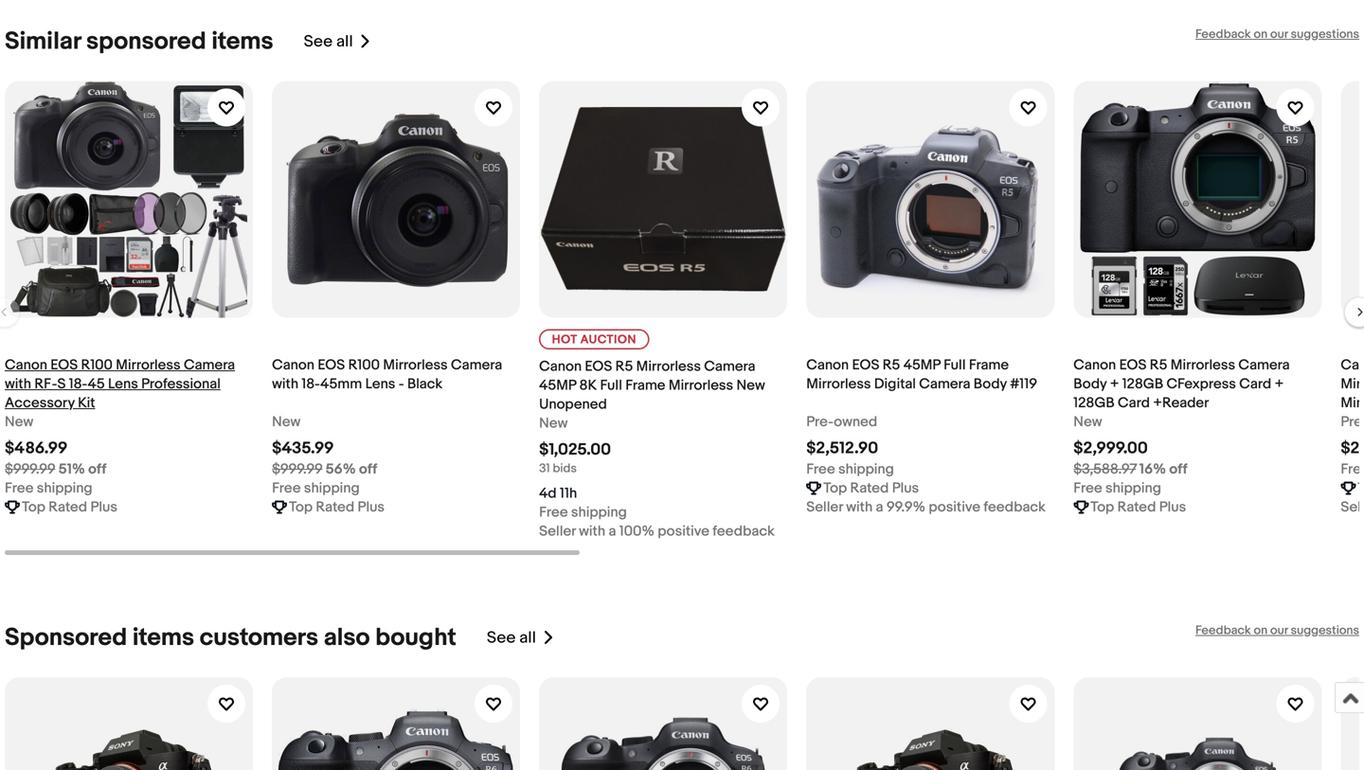 Task type: describe. For each thing, give the bounding box(es) containing it.
plus for $435.99
[[358, 499, 385, 516]]

free shipping text field for $435.99
[[272, 479, 360, 498]]

1 horizontal spatial free shipping text field
[[806, 460, 894, 479]]

See all text field
[[304, 32, 353, 52]]

45mp inside canon eos r5 mirrorless camera 45mp 8k full frame mirrorless new unopened new $1,025.00 31 bids 4d 11h free shipping seller with a 100% positive feedback
[[539, 377, 576, 394]]

top rated plus for $435.99
[[289, 499, 385, 516]]

bought
[[375, 623, 457, 653]]

top rated plus text field for $2,999.00
[[1091, 498, 1186, 517]]

$2,512.90
[[806, 439, 878, 458]]

r100 for canon eos r100 mirrorless camera with 18-45mm lens - black
[[348, 357, 380, 374]]

black
[[407, 376, 443, 393]]

on for similar sponsored items
[[1254, 27, 1268, 42]]

see all link for sponsored items customers also bought
[[487, 623, 555, 653]]

2 pre- from the left
[[1341, 413, 1364, 431]]

free inside new $435.99 $999.99 56% off free shipping
[[272, 480, 301, 497]]

99.9%
[[887, 499, 926, 516]]

$2,999.00
[[1074, 439, 1148, 458]]

top rated plus for $486.99
[[22, 499, 117, 516]]

1 horizontal spatial 128gb
[[1122, 376, 1164, 393]]

31 bids text field
[[539, 461, 577, 476]]

Seller with a 100% positive feedback text field
[[539, 522, 775, 541]]

mirrorless for canon eos r5 mirrorless camera body + 128gb cfexpress card + 128gb card +reader new $2,999.00 $3,588.97 16% off free shipping
[[1171, 357, 1236, 374]]

our for sponsored items customers also bought
[[1271, 623, 1288, 638]]

feedback on our suggestions link for similar sponsored items
[[1196, 27, 1360, 42]]

45mm
[[320, 376, 362, 393]]

16%
[[1140, 461, 1166, 478]]

off for $486.99
[[88, 461, 106, 478]]

hot
[[552, 332, 577, 347]]

feedback for similar sponsored items
[[1196, 27, 1251, 42]]

new $435.99 $999.99 56% off free shipping
[[272, 413, 377, 497]]

45
[[88, 376, 105, 393]]

free shipping text field for $486.99
[[5, 479, 93, 498]]

top for $486.99
[[22, 499, 45, 516]]

shipping inside canon eos r100 mirrorless camera with rf-s 18-45 lens professional accessory kit new $486.99 $999.99 51% off free shipping
[[37, 480, 93, 497]]

r5 inside canon eos r5 45mp full frame mirrorless digital camera body #119
[[883, 357, 900, 374]]

camera for bids
[[704, 358, 756, 375]]

$2,6
[[1341, 439, 1364, 458]]

free down $2,6
[[1341, 461, 1364, 478]]

$2,6 text field
[[1341, 439, 1364, 458]]

r100 for canon eos r100 mirrorless camera with rf-s 18-45 lens professional accessory kit new $486.99 $999.99 51% off free shipping
[[81, 357, 113, 374]]

0 vertical spatial items
[[212, 27, 273, 56]]

plus for $2,999.00
[[1159, 499, 1186, 516]]

a inside canon eos r5 mirrorless camera 45mp 8k full frame mirrorless new unopened new $1,025.00 31 bids 4d 11h free shipping seller with a 100% positive feedback
[[609, 523, 616, 540]]

$435.99
[[272, 439, 334, 458]]

off for $2,999.00
[[1169, 461, 1188, 478]]

top down the $2,512.90
[[824, 480, 847, 497]]

full inside canon eos r5 45mp full frame mirrorless digital camera body #119
[[944, 357, 966, 374]]

with inside text box
[[846, 499, 873, 516]]

see for sponsored items customers also bought
[[487, 628, 516, 648]]

canon eos r5 mirrorless camera 45mp 8k full frame mirrorless new unopened new $1,025.00 31 bids 4d 11h free shipping seller with a 100% positive feedback
[[539, 358, 775, 540]]

on for sponsored items customers also bought
[[1254, 623, 1268, 638]]

bids
[[553, 461, 577, 476]]

$2,999.00 text field
[[1074, 439, 1148, 458]]

$999.99 inside canon eos r100 mirrorless camera with rf-s 18-45 lens professional accessory kit new $486.99 $999.99 51% off free shipping
[[5, 461, 55, 478]]

shipping inside "pre-owned $2,512.90 free shipping"
[[838, 461, 894, 478]]

#119
[[1010, 376, 1037, 393]]

feedback for sponsored items customers also bought
[[1196, 623, 1251, 638]]

see all link for similar sponsored items
[[304, 27, 372, 56]]

new inside new $435.99 $999.99 56% off free shipping
[[272, 413, 301, 431]]

plus for $486.99
[[90, 499, 117, 516]]

rated for $486.99
[[49, 499, 87, 516]]

Sell text field
[[1341, 498, 1364, 517]]

our for similar sponsored items
[[1271, 27, 1288, 42]]

1 horizontal spatial card
[[1240, 376, 1272, 393]]

hot auction
[[552, 332, 637, 347]]

Pre-owned text field
[[806, 413, 878, 431]]

free inside canon eos r100 mirrorless camera with rf-s 18-45 lens professional accessory kit new $486.99 $999.99 51% off free shipping
[[5, 480, 34, 497]]

$1,025.00
[[539, 440, 611, 460]]

sponsored
[[5, 623, 127, 653]]

new text field for $486.99
[[5, 413, 33, 431]]

camera for $2,999.00
[[1239, 357, 1290, 374]]

accessory
[[5, 395, 75, 412]]

canon eos r5 mirrorless camera body + 128gb cfexpress card + 128gb card +reader new $2,999.00 $3,588.97 16% off free shipping
[[1074, 357, 1290, 497]]

11h
[[560, 485, 577, 502]]

2 + from the left
[[1275, 376, 1284, 393]]

$486.99 text field
[[5, 439, 68, 458]]

see all for sponsored items customers also bought
[[487, 628, 536, 648]]

$2,512.90 text field
[[806, 439, 878, 458]]

rated for $2,999.00
[[1118, 499, 1156, 516]]

canon eos r5 45mp full frame mirrorless digital camera body #119
[[806, 357, 1037, 393]]

top rated plus text field for $486.99
[[22, 498, 117, 517]]

also
[[324, 623, 370, 653]]

canon for $486.99
[[5, 357, 47, 374]]

see all for similar sponsored items
[[304, 32, 353, 52]]

similar sponsored items
[[5, 27, 273, 56]]

feedback on our suggestions for similar sponsored items
[[1196, 27, 1360, 42]]

1 horizontal spatial new text field
[[539, 414, 568, 433]]

$999.99 inside new $435.99 $999.99 56% off free shipping
[[272, 461, 323, 478]]

mirrorless for canon eos r100 mirrorless camera with 18-45mm lens - black
[[383, 357, 448, 374]]

professional
[[141, 376, 221, 393]]

pre-owned $2,512.90 free shipping
[[806, 413, 894, 478]]

mirrorless for canon eos r100 mirrorless camera with rf-s 18-45 lens professional accessory kit new $486.99 $999.99 51% off free shipping
[[116, 357, 181, 374]]

body inside canon eos r5 45mp full frame mirrorless digital camera body #119
[[974, 376, 1007, 393]]

sell
[[1341, 499, 1364, 516]]

Seller with a 99.9% positive feedback text field
[[806, 498, 1046, 517]]

free inside canon eos r5 mirrorless camera 45mp 8k full frame mirrorless new unopened new $1,025.00 31 bids 4d 11h free shipping seller with a 100% positive feedback
[[539, 504, 568, 521]]

r5 for +reader
[[1150, 357, 1168, 374]]

eos inside canon eos r5 45mp full frame mirrorless digital camera body #119
[[852, 357, 880, 374]]

canon for bids
[[539, 358, 582, 375]]

8k
[[579, 377, 597, 394]]

feedback on our suggestions for sponsored items customers also bought
[[1196, 623, 1360, 638]]

customers
[[200, 623, 318, 653]]

with inside canon eos r100 mirrorless camera with 18-45mm lens - black
[[272, 376, 299, 393]]

r5 for $1,025.00
[[616, 358, 633, 375]]

can
[[1341, 357, 1364, 374]]

plus up 99.9%
[[892, 480, 919, 497]]



Task type: vqa. For each thing, say whether or not it's contained in the screenshot.
RUGS at the left bottom
no



Task type: locate. For each thing, give the bounding box(es) containing it.
top rated plus text field down 51%
[[22, 498, 117, 517]]

card right cfexpress in the right of the page
[[1240, 376, 1272, 393]]

2 our from the top
[[1271, 623, 1288, 638]]

0 horizontal spatial lens
[[108, 376, 138, 393]]

top rated plus up 99.9%
[[824, 480, 919, 497]]

canon inside canon eos r100 mirrorless camera with 18-45mm lens - black
[[272, 357, 315, 374]]

eos for bids
[[585, 358, 612, 375]]

canon eos r100 mirrorless camera with 18-45mm lens - black
[[272, 357, 502, 393]]

previous price $3,588.97 16% off text field
[[1074, 460, 1188, 479]]

new text field for $2,999.00
[[1074, 413, 1102, 431]]

1 vertical spatial feedback on our suggestions
[[1196, 623, 1360, 638]]

top rated plus text field down previous price $3,588.97 16% off text field
[[1091, 498, 1186, 517]]

128gb up +reader
[[1122, 376, 1164, 393]]

Free shipping text field
[[5, 479, 93, 498], [272, 479, 360, 498]]

mirrorless inside canon eos r5 45mp full frame mirrorless digital camera body #119
[[806, 376, 871, 393]]

None text field
[[1358, 479, 1364, 498]]

eos for $486.99
[[50, 357, 78, 374]]

top down previous price $999.99 51% off text field
[[22, 499, 45, 516]]

0 horizontal spatial pre-
[[806, 413, 834, 431]]

1 horizontal spatial r5
[[883, 357, 900, 374]]

128gb up $2,999.00
[[1074, 395, 1115, 412]]

1 vertical spatial feedback
[[1196, 623, 1251, 638]]

1 horizontal spatial see all
[[487, 628, 536, 648]]

new inside canon eos r5 mirrorless camera body + 128gb cfexpress card + 128gb card +reader new $2,999.00 $3,588.97 16% off free shipping
[[1074, 413, 1102, 431]]

1 vertical spatial feedback
[[713, 523, 775, 540]]

2 $999.99 from the left
[[272, 461, 323, 478]]

pre- up $2,512.90 text field
[[806, 413, 834, 431]]

camera inside canon eos r5 mirrorless camera 45mp 8k full frame mirrorless new unopened new $1,025.00 31 bids 4d 11h free shipping seller with a 100% positive feedback
[[704, 358, 756, 375]]

lens
[[108, 376, 138, 393], [365, 376, 395, 393]]

canon for $2,999.00
[[1074, 357, 1116, 374]]

all for similar sponsored items
[[336, 32, 353, 52]]

feedback
[[984, 499, 1046, 516], [713, 523, 775, 540]]

1 vertical spatial see all
[[487, 628, 536, 648]]

1 vertical spatial on
[[1254, 623, 1268, 638]]

rated down previous price $3,588.97 16% off text field
[[1118, 499, 1156, 516]]

r5 up +reader
[[1150, 357, 1168, 374]]

plus
[[892, 480, 919, 497], [90, 499, 117, 516], [358, 499, 385, 516], [1159, 499, 1186, 516]]

see all link
[[304, 27, 372, 56], [487, 623, 555, 653]]

canon up new text box
[[272, 357, 315, 374]]

feedback inside canon eos r5 mirrorless camera 45mp 8k full frame mirrorless new unopened new $1,025.00 31 bids 4d 11h free shipping seller with a 100% positive feedback
[[713, 523, 775, 540]]

0 horizontal spatial +
[[1110, 376, 1119, 393]]

0 vertical spatial 128gb
[[1122, 376, 1164, 393]]

camera inside canon eos r100 mirrorless camera with rf-s 18-45 lens professional accessory kit new $486.99 $999.99 51% off free shipping
[[184, 357, 235, 374]]

canon inside canon eos r5 45mp full frame mirrorless digital camera body #119
[[806, 357, 849, 374]]

eos inside canon eos r100 mirrorless camera with rf-s 18-45 lens professional accessory kit new $486.99 $999.99 51% off free shipping
[[50, 357, 78, 374]]

shipping down previous price $3,588.97 16% off text field
[[1106, 480, 1162, 497]]

1 vertical spatial card
[[1118, 395, 1150, 412]]

shipping up top rated plus text box
[[304, 480, 360, 497]]

4d
[[539, 485, 557, 502]]

2 off from the left
[[359, 461, 377, 478]]

2 horizontal spatial new text field
[[1074, 413, 1102, 431]]

1 off from the left
[[88, 461, 106, 478]]

canon up pre-owned text box
[[806, 357, 849, 374]]

1 horizontal spatial a
[[876, 499, 884, 516]]

-
[[399, 376, 404, 393]]

1 horizontal spatial items
[[212, 27, 273, 56]]

digital
[[874, 376, 916, 393]]

r100 inside canon eos r100 mirrorless camera with rf-s 18-45 lens professional accessory kit new $486.99 $999.99 51% off free shipping
[[81, 357, 113, 374]]

0 horizontal spatial feedback
[[713, 523, 775, 540]]

seller inside text box
[[806, 499, 843, 516]]

2 free shipping text field from the left
[[272, 479, 360, 498]]

0 horizontal spatial r5
[[616, 358, 633, 375]]

1 horizontal spatial 18-
[[302, 376, 320, 393]]

previous price $999.99 56% off text field
[[272, 460, 377, 479]]

free shipping text field down 11h
[[539, 503, 627, 522]]

rated down 51%
[[49, 499, 87, 516]]

4d 11h text field
[[539, 484, 577, 503]]

Top Rated Plus text field
[[824, 479, 919, 498], [22, 498, 117, 517], [1091, 498, 1186, 517]]

0 vertical spatial seller
[[806, 499, 843, 516]]

plus down the previous price $999.99 56% off "text box"
[[358, 499, 385, 516]]

seller
[[806, 499, 843, 516], [539, 523, 576, 540]]

top rated plus down 56%
[[289, 499, 385, 516]]

1 horizontal spatial off
[[359, 461, 377, 478]]

positive right 99.9%
[[929, 499, 981, 516]]

free down the previous price $999.99 56% off "text box"
[[272, 480, 301, 497]]

128gb
[[1122, 376, 1164, 393], [1074, 395, 1115, 412]]

feedback inside text box
[[984, 499, 1046, 516]]

1 our from the top
[[1271, 27, 1288, 42]]

0 horizontal spatial a
[[609, 523, 616, 540]]

positive inside text box
[[929, 499, 981, 516]]

r100 up 45mm
[[348, 357, 380, 374]]

$1,025.00 text field
[[539, 440, 611, 460]]

body inside canon eos r5 mirrorless camera body + 128gb cfexpress card + 128gb card +reader new $2,999.00 $3,588.97 16% off free shipping
[[1074, 376, 1107, 393]]

owned
[[834, 413, 878, 431]]

our
[[1271, 27, 1288, 42], [1271, 623, 1288, 638]]

shipping down 11h
[[571, 504, 627, 521]]

rated inside text box
[[316, 499, 355, 516]]

seller inside canon eos r5 mirrorless camera 45mp 8k full frame mirrorless new unopened new $1,025.00 31 bids 4d 11h free shipping seller with a 100% positive feedback
[[539, 523, 576, 540]]

2 feedback from the top
[[1196, 623, 1251, 638]]

1 horizontal spatial $999.99
[[272, 461, 323, 478]]

eos
[[50, 357, 78, 374], [318, 357, 345, 374], [852, 357, 880, 374], [1119, 357, 1147, 374], [585, 358, 612, 375]]

0 vertical spatial frame
[[969, 357, 1009, 374]]

s
[[57, 376, 66, 393]]

previous price $999.99 51% off text field
[[5, 460, 106, 479]]

free down $3,588.97
[[1074, 480, 1103, 497]]

1 horizontal spatial free shipping text field
[[272, 479, 360, 498]]

Free shipping text field
[[806, 460, 894, 479], [1074, 479, 1162, 498], [539, 503, 627, 522]]

positive inside canon eos r5 mirrorless camera 45mp 8k full frame mirrorless new unopened new $1,025.00 31 bids 4d 11h free shipping seller with a 100% positive feedback
[[658, 523, 710, 540]]

0 vertical spatial suggestions
[[1291, 27, 1360, 42]]

0 horizontal spatial items
[[132, 623, 194, 653]]

top down the previous price $999.99 56% off "text box"
[[289, 499, 313, 516]]

31
[[539, 461, 550, 476]]

1 horizontal spatial body
[[1074, 376, 1107, 393]]

with left 99.9%
[[846, 499, 873, 516]]

body left #119 at right
[[974, 376, 1007, 393]]

1 body from the left
[[974, 376, 1007, 393]]

1 horizontal spatial feedback
[[984, 499, 1046, 516]]

2 r100 from the left
[[348, 357, 380, 374]]

New text field
[[5, 413, 33, 431], [1074, 413, 1102, 431], [539, 414, 568, 433]]

rated down 56%
[[316, 499, 355, 516]]

canon down hot
[[539, 358, 582, 375]]

eos up s
[[50, 357, 78, 374]]

a inside text box
[[876, 499, 884, 516]]

new text field down unopened
[[539, 414, 568, 433]]

1 vertical spatial feedback on our suggestions link
[[1196, 623, 1360, 638]]

shipping down the $2,512.90
[[838, 461, 894, 478]]

shipping down 51%
[[37, 480, 93, 497]]

r5 up digital
[[883, 357, 900, 374]]

18- right s
[[69, 376, 88, 393]]

+ right cfexpress in the right of the page
[[1275, 376, 1284, 393]]

1 vertical spatial see
[[487, 628, 516, 648]]

mirrorless for canon eos r5 mirrorless camera 45mp 8k full frame mirrorless new unopened new $1,025.00 31 bids 4d 11h free shipping seller with a 100% positive feedback
[[636, 358, 701, 375]]

top rated plus down 51%
[[22, 499, 117, 516]]

free inside "pre-owned $2,512.90 free shipping"
[[806, 461, 835, 478]]

lens right 45
[[108, 376, 138, 393]]

r5
[[883, 357, 900, 374], [1150, 357, 1168, 374], [616, 358, 633, 375]]

0 horizontal spatial see all
[[304, 32, 353, 52]]

0 horizontal spatial body
[[974, 376, 1007, 393]]

r5 inside canon eos r5 mirrorless camera body + 128gb cfexpress card + 128gb card +reader new $2,999.00 $3,588.97 16% off free shipping
[[1150, 357, 1168, 374]]

1 r100 from the left
[[81, 357, 113, 374]]

0 horizontal spatial top rated plus text field
[[22, 498, 117, 517]]

eos up 8k
[[585, 358, 612, 375]]

canon inside canon eos r5 mirrorless camera 45mp 8k full frame mirrorless new unopened new $1,025.00 31 bids 4d 11h free shipping seller with a 100% positive feedback
[[539, 358, 582, 375]]

camera inside canon eos r5 45mp full frame mirrorless digital camera body #119
[[919, 376, 971, 393]]

1 vertical spatial full
[[600, 377, 622, 394]]

positive
[[929, 499, 981, 516], [658, 523, 710, 540]]

1 horizontal spatial all
[[519, 628, 536, 648]]

seller down 4d 11h text field
[[539, 523, 576, 540]]

45mp
[[904, 357, 941, 374], [539, 377, 576, 394]]

full
[[944, 357, 966, 374], [600, 377, 622, 394]]

rated
[[850, 480, 889, 497], [49, 499, 87, 516], [316, 499, 355, 516], [1118, 499, 1156, 516]]

top down $3,588.97
[[1091, 499, 1114, 516]]

+reader
[[1153, 395, 1209, 412]]

feedback
[[1196, 27, 1251, 42], [1196, 623, 1251, 638]]

0 vertical spatial full
[[944, 357, 966, 374]]

can pre- $2,6 free
[[1341, 357, 1364, 478]]

canon eos r100 mirrorless camera with rf-s 18-45 lens professional accessory kit new $486.99 $999.99 51% off free shipping
[[5, 357, 235, 497]]

camera for $486.99
[[184, 357, 235, 374]]

top inside text box
[[289, 499, 313, 516]]

eos inside canon eos r5 mirrorless camera 45mp 8k full frame mirrorless new unopened new $1,025.00 31 bids 4d 11h free shipping seller with a 100% positive feedback
[[585, 358, 612, 375]]

a left 99.9%
[[876, 499, 884, 516]]

with inside canon eos r100 mirrorless camera with rf-s 18-45 lens professional accessory kit new $486.99 $999.99 51% off free shipping
[[5, 376, 31, 393]]

1 lens from the left
[[108, 376, 138, 393]]

0 vertical spatial our
[[1271, 27, 1288, 42]]

free
[[806, 461, 835, 478], [1341, 461, 1364, 478], [5, 480, 34, 497], [272, 480, 301, 497], [1074, 480, 1103, 497], [539, 504, 568, 521]]

0 horizontal spatial frame
[[626, 377, 666, 394]]

1 horizontal spatial +
[[1275, 376, 1284, 393]]

1 horizontal spatial positive
[[929, 499, 981, 516]]

top rated plus text field up 99.9%
[[824, 479, 919, 498]]

lens left -
[[365, 376, 395, 393]]

off inside canon eos r100 mirrorless camera with rf-s 18-45 lens professional accessory kit new $486.99 $999.99 51% off free shipping
[[88, 461, 106, 478]]

top rated plus
[[824, 480, 919, 497], [22, 499, 117, 516], [289, 499, 385, 516], [1091, 499, 1186, 516]]

1 vertical spatial items
[[132, 623, 194, 653]]

1 horizontal spatial pre-
[[1341, 413, 1364, 431]]

mirrorless
[[116, 357, 181, 374], [383, 357, 448, 374], [1171, 357, 1236, 374], [636, 358, 701, 375], [806, 376, 871, 393], [669, 377, 733, 394]]

body right #119 at right
[[1074, 376, 1107, 393]]

a
[[876, 499, 884, 516], [609, 523, 616, 540]]

eos inside canon eos r5 mirrorless camera body + 128gb cfexpress card + 128gb card +reader new $2,999.00 $3,588.97 16% off free shipping
[[1119, 357, 1147, 374]]

0 vertical spatial a
[[876, 499, 884, 516]]

1 vertical spatial 128gb
[[1074, 395, 1115, 412]]

new inside canon eos r100 mirrorless camera with rf-s 18-45 lens professional accessory kit new $486.99 $999.99 51% off free shipping
[[5, 413, 33, 431]]

56%
[[326, 461, 356, 478]]

1 vertical spatial our
[[1271, 623, 1288, 638]]

card left +reader
[[1118, 395, 1150, 412]]

eos for $2,999.00
[[1119, 357, 1147, 374]]

$999.99 down $486.99
[[5, 461, 55, 478]]

top rated plus for $2,999.00
[[1091, 499, 1186, 516]]

0 horizontal spatial see
[[304, 32, 333, 52]]

seller with a 99.9% positive feedback
[[806, 499, 1046, 516]]

off right 51%
[[88, 461, 106, 478]]

1 vertical spatial all
[[519, 628, 536, 648]]

0 horizontal spatial r100
[[81, 357, 113, 374]]

free shipping text field down $3,588.97
[[1074, 479, 1162, 498]]

1 vertical spatial see all link
[[487, 623, 555, 653]]

eos up 45mm
[[318, 357, 345, 374]]

1 on from the top
[[1254, 27, 1268, 42]]

45mp up digital
[[904, 357, 941, 374]]

canon up $2,999.00 text box at the right of page
[[1074, 357, 1116, 374]]

1 feedback on our suggestions link from the top
[[1196, 27, 1360, 42]]

1 vertical spatial a
[[609, 523, 616, 540]]

2 horizontal spatial top rated plus text field
[[1091, 498, 1186, 517]]

r100
[[81, 357, 113, 374], [348, 357, 380, 374]]

$999.99
[[5, 461, 55, 478], [272, 461, 323, 478]]

with left rf-
[[5, 376, 31, 393]]

with
[[5, 376, 31, 393], [272, 376, 299, 393], [846, 499, 873, 516], [579, 523, 606, 540]]

plus down 16%
[[1159, 499, 1186, 516]]

eos inside canon eos r100 mirrorless camera with 18-45mm lens - black
[[318, 357, 345, 374]]

2 lens from the left
[[365, 376, 395, 393]]

pre- up $2,6
[[1341, 413, 1364, 431]]

0 horizontal spatial card
[[1118, 395, 1150, 412]]

top
[[824, 480, 847, 497], [22, 499, 45, 516], [289, 499, 313, 516], [1091, 499, 1114, 516]]

see
[[304, 32, 333, 52], [487, 628, 516, 648]]

1 $999.99 from the left
[[5, 461, 55, 478]]

with up new text box
[[272, 376, 299, 393]]

1 + from the left
[[1110, 376, 1119, 393]]

sponsored
[[86, 27, 206, 56]]

frame inside canon eos r5 45mp full frame mirrorless digital camera body #119
[[969, 357, 1009, 374]]

frame inside canon eos r5 mirrorless camera 45mp 8k full frame mirrorless new unopened new $1,025.00 31 bids 4d 11h free shipping seller with a 100% positive feedback
[[626, 377, 666, 394]]

similar
[[5, 27, 81, 56]]

r100 inside canon eos r100 mirrorless camera with 18-45mm lens - black
[[348, 357, 380, 374]]

sponsored items customers also bought
[[5, 623, 457, 653]]

1 vertical spatial frame
[[626, 377, 666, 394]]

0 vertical spatial see all
[[304, 32, 353, 52]]

0 vertical spatial see
[[304, 32, 333, 52]]

0 horizontal spatial 18-
[[69, 376, 88, 393]]

0 horizontal spatial off
[[88, 461, 106, 478]]

kit
[[78, 395, 95, 412]]

with inside canon eos r5 mirrorless camera 45mp 8k full frame mirrorless new unopened new $1,025.00 31 bids 4d 11h free shipping seller with a 100% positive feedback
[[579, 523, 606, 540]]

1 horizontal spatial top rated plus text field
[[824, 479, 919, 498]]

mirrorless inside canon eos r100 mirrorless camera with 18-45mm lens - black
[[383, 357, 448, 374]]

free down 4d 11h text field
[[539, 504, 568, 521]]

mirrorless inside canon eos r100 mirrorless camera with rf-s 18-45 lens professional accessory kit new $486.99 $999.99 51% off free shipping
[[116, 357, 181, 374]]

off inside new $435.99 $999.99 56% off free shipping
[[359, 461, 377, 478]]

$486.99
[[5, 439, 68, 458]]

rated up 99.9%
[[850, 480, 889, 497]]

shipping inside canon eos r5 mirrorless camera body + 128gb cfexpress card + 128gb card +reader new $2,999.00 $3,588.97 16% off free shipping
[[1106, 480, 1162, 497]]

1 vertical spatial positive
[[658, 523, 710, 540]]

0 horizontal spatial seller
[[539, 523, 576, 540]]

rf-
[[34, 376, 57, 393]]

1 18- from the left
[[69, 376, 88, 393]]

all
[[336, 32, 353, 52], [519, 628, 536, 648]]

1 horizontal spatial 45mp
[[904, 357, 941, 374]]

r5 down auction
[[616, 358, 633, 375]]

0 horizontal spatial free shipping text field
[[5, 479, 93, 498]]

body
[[974, 376, 1007, 393], [1074, 376, 1107, 393]]

1 suggestions from the top
[[1291, 27, 1360, 42]]

45mp up unopened
[[539, 377, 576, 394]]

plus down previous price $999.99 51% off text field
[[90, 499, 117, 516]]

0 horizontal spatial see all link
[[304, 27, 372, 56]]

0 horizontal spatial new text field
[[5, 413, 33, 431]]

1 horizontal spatial lens
[[365, 376, 395, 393]]

2 horizontal spatial r5
[[1150, 357, 1168, 374]]

3 off from the left
[[1169, 461, 1188, 478]]

pre- inside "pre-owned $2,512.90 free shipping"
[[806, 413, 834, 431]]

frame
[[969, 357, 1009, 374], [626, 377, 666, 394]]

new text field down accessory
[[5, 413, 33, 431]]

Pre- text field
[[1341, 413, 1364, 431]]

0 horizontal spatial $999.99
[[5, 461, 55, 478]]

0 vertical spatial 45mp
[[904, 357, 941, 374]]

off right 56%
[[359, 461, 377, 478]]

1 free shipping text field from the left
[[5, 479, 93, 498]]

45mp inside canon eos r5 45mp full frame mirrorless digital camera body #119
[[904, 357, 941, 374]]

0 horizontal spatial 45mp
[[539, 377, 576, 394]]

camera
[[184, 357, 235, 374], [451, 357, 502, 374], [1239, 357, 1290, 374], [704, 358, 756, 375], [919, 376, 971, 393]]

+ up $2,999.00
[[1110, 376, 1119, 393]]

1 vertical spatial 45mp
[[539, 377, 576, 394]]

$999.99 down $435.99 text field
[[272, 461, 323, 478]]

0 vertical spatial feedback on our suggestions
[[1196, 27, 1360, 42]]

free shipping text field down 56%
[[272, 479, 360, 498]]

full inside canon eos r5 mirrorless camera 45mp 8k full frame mirrorless new unopened new $1,025.00 31 bids 4d 11h free shipping seller with a 100% positive feedback
[[600, 377, 622, 394]]

see for similar sponsored items
[[304, 32, 333, 52]]

r100 up 45
[[81, 357, 113, 374]]

all for sponsored items customers also bought
[[519, 628, 536, 648]]

shipping inside new $435.99 $999.99 56% off free shipping
[[304, 480, 360, 497]]

0 vertical spatial feedback on our suggestions link
[[1196, 27, 1360, 42]]

free down previous price $999.99 51% off text field
[[5, 480, 34, 497]]

0 horizontal spatial 128gb
[[1074, 395, 1115, 412]]

0 vertical spatial see all link
[[304, 27, 372, 56]]

lens inside canon eos r100 mirrorless camera with 18-45mm lens - black
[[365, 376, 395, 393]]

camera inside canon eos r100 mirrorless camera with 18-45mm lens - black
[[451, 357, 502, 374]]

0 vertical spatial on
[[1254, 27, 1268, 42]]

a left 100%
[[609, 523, 616, 540]]

suggestions for similar sponsored items
[[1291, 27, 1360, 42]]

1 vertical spatial suggestions
[[1291, 623, 1360, 638]]

canon up rf-
[[5, 357, 47, 374]]

r5 inside canon eos r5 mirrorless camera 45mp 8k full frame mirrorless new unopened new $1,025.00 31 bids 4d 11h free shipping seller with a 100% positive feedback
[[616, 358, 633, 375]]

See all text field
[[487, 628, 536, 648]]

0 vertical spatial feedback
[[1196, 27, 1251, 42]]

$3,588.97
[[1074, 461, 1136, 478]]

0 horizontal spatial all
[[336, 32, 353, 52]]

100%
[[619, 523, 655, 540]]

plus inside text box
[[358, 499, 385, 516]]

1 horizontal spatial seller
[[806, 499, 843, 516]]

1 horizontal spatial r100
[[348, 357, 380, 374]]

auction
[[580, 332, 637, 347]]

2 on from the top
[[1254, 623, 1268, 638]]

feedback on our suggestions
[[1196, 27, 1360, 42], [1196, 623, 1360, 638]]

with left 100%
[[579, 523, 606, 540]]

free inside canon eos r5 mirrorless camera body + 128gb cfexpress card + 128gb card +reader new $2,999.00 $3,588.97 16% off free shipping
[[1074, 480, 1103, 497]]

51%
[[58, 461, 85, 478]]

see all
[[304, 32, 353, 52], [487, 628, 536, 648]]

2 horizontal spatial off
[[1169, 461, 1188, 478]]

seller down the $2,512.90
[[806, 499, 843, 516]]

+
[[1110, 376, 1119, 393], [1275, 376, 1284, 393]]

18-
[[69, 376, 88, 393], [302, 376, 320, 393]]

Top Rated Plus text field
[[289, 498, 385, 517]]

0 vertical spatial feedback
[[984, 499, 1046, 516]]

suggestions for sponsored items customers also bought
[[1291, 623, 1360, 638]]

feedback on our suggestions link for sponsored items customers also bought
[[1196, 623, 1360, 638]]

top for $435.99
[[289, 499, 313, 516]]

new
[[737, 377, 765, 394], [5, 413, 33, 431], [272, 413, 301, 431], [1074, 413, 1102, 431], [539, 415, 568, 432]]

shipping inside canon eos r5 mirrorless camera 45mp 8k full frame mirrorless new unopened new $1,025.00 31 bids 4d 11h free shipping seller with a 100% positive feedback
[[571, 504, 627, 521]]

free down the $2,512.90
[[806, 461, 835, 478]]

on
[[1254, 27, 1268, 42], [1254, 623, 1268, 638]]

off inside canon eos r5 mirrorless camera body + 128gb cfexpress card + 128gb card +reader new $2,999.00 $3,588.97 16% off free shipping
[[1169, 461, 1188, 478]]

mirrorless inside canon eos r5 mirrorless camera body + 128gb cfexpress card + 128gb card +reader new $2,999.00 $3,588.97 16% off free shipping
[[1171, 357, 1236, 374]]

positive right 100%
[[658, 523, 710, 540]]

lens inside canon eos r100 mirrorless camera with rf-s 18-45 lens professional accessory kit new $486.99 $999.99 51% off free shipping
[[108, 376, 138, 393]]

feedback on our suggestions link
[[1196, 27, 1360, 42], [1196, 623, 1360, 638]]

off
[[88, 461, 106, 478], [359, 461, 377, 478], [1169, 461, 1188, 478]]

2 feedback on our suggestions from the top
[[1196, 623, 1360, 638]]

1 horizontal spatial frame
[[969, 357, 1009, 374]]

free shipping text field down 51%
[[5, 479, 93, 498]]

canon
[[5, 357, 47, 374], [272, 357, 315, 374], [806, 357, 849, 374], [1074, 357, 1116, 374], [539, 358, 582, 375]]

Free text field
[[1341, 460, 1364, 479]]

2 body from the left
[[1074, 376, 1107, 393]]

1 feedback on our suggestions from the top
[[1196, 27, 1360, 42]]

shipping
[[838, 461, 894, 478], [37, 480, 93, 497], [304, 480, 360, 497], [1106, 480, 1162, 497], [571, 504, 627, 521]]

$435.99 text field
[[272, 439, 334, 458]]

canon inside canon eos r5 mirrorless camera body + 128gb cfexpress card + 128gb card +reader new $2,999.00 $3,588.97 16% off free shipping
[[1074, 357, 1116, 374]]

pre-
[[806, 413, 834, 431], [1341, 413, 1364, 431]]

card
[[1240, 376, 1272, 393], [1118, 395, 1150, 412]]

0 horizontal spatial full
[[600, 377, 622, 394]]

0 vertical spatial card
[[1240, 376, 1272, 393]]

0 vertical spatial all
[[336, 32, 353, 52]]

0 horizontal spatial free shipping text field
[[539, 503, 627, 522]]

eos up $2,999.00
[[1119, 357, 1147, 374]]

free shipping text field down the $2,512.90
[[806, 460, 894, 479]]

cfexpress
[[1167, 376, 1236, 393]]

1 vertical spatial seller
[[539, 523, 576, 540]]

18- up $435.99
[[302, 376, 320, 393]]

off right 16%
[[1169, 461, 1188, 478]]

canon inside canon eos r100 mirrorless camera with rf-s 18-45 lens professional accessory kit new $486.99 $999.99 51% off free shipping
[[5, 357, 47, 374]]

2 18- from the left
[[302, 376, 320, 393]]

1 horizontal spatial full
[[944, 357, 966, 374]]

new text field up $2,999.00
[[1074, 413, 1102, 431]]

camera inside canon eos r5 mirrorless camera body + 128gb cfexpress card + 128gb card +reader new $2,999.00 $3,588.97 16% off free shipping
[[1239, 357, 1290, 374]]

unopened
[[539, 396, 607, 413]]

2 feedback on our suggestions link from the top
[[1196, 623, 1360, 638]]

suggestions
[[1291, 27, 1360, 42], [1291, 623, 1360, 638]]

1 pre- from the left
[[806, 413, 834, 431]]

1 horizontal spatial see all link
[[487, 623, 555, 653]]

rated for $435.99
[[316, 499, 355, 516]]

New text field
[[272, 413, 301, 431]]

items
[[212, 27, 273, 56], [132, 623, 194, 653]]

top for $2,999.00
[[1091, 499, 1114, 516]]

18- inside canon eos r100 mirrorless camera with rf-s 18-45 lens professional accessory kit new $486.99 $999.99 51% off free shipping
[[69, 376, 88, 393]]

18- inside canon eos r100 mirrorless camera with 18-45mm lens - black
[[302, 376, 320, 393]]

2 horizontal spatial free shipping text field
[[1074, 479, 1162, 498]]

1 horizontal spatial see
[[487, 628, 516, 648]]

0 horizontal spatial positive
[[658, 523, 710, 540]]

top rated plus down previous price $3,588.97 16% off text field
[[1091, 499, 1186, 516]]

1 feedback from the top
[[1196, 27, 1251, 42]]

2 suggestions from the top
[[1291, 623, 1360, 638]]

eos up digital
[[852, 357, 880, 374]]

0 vertical spatial positive
[[929, 499, 981, 516]]



